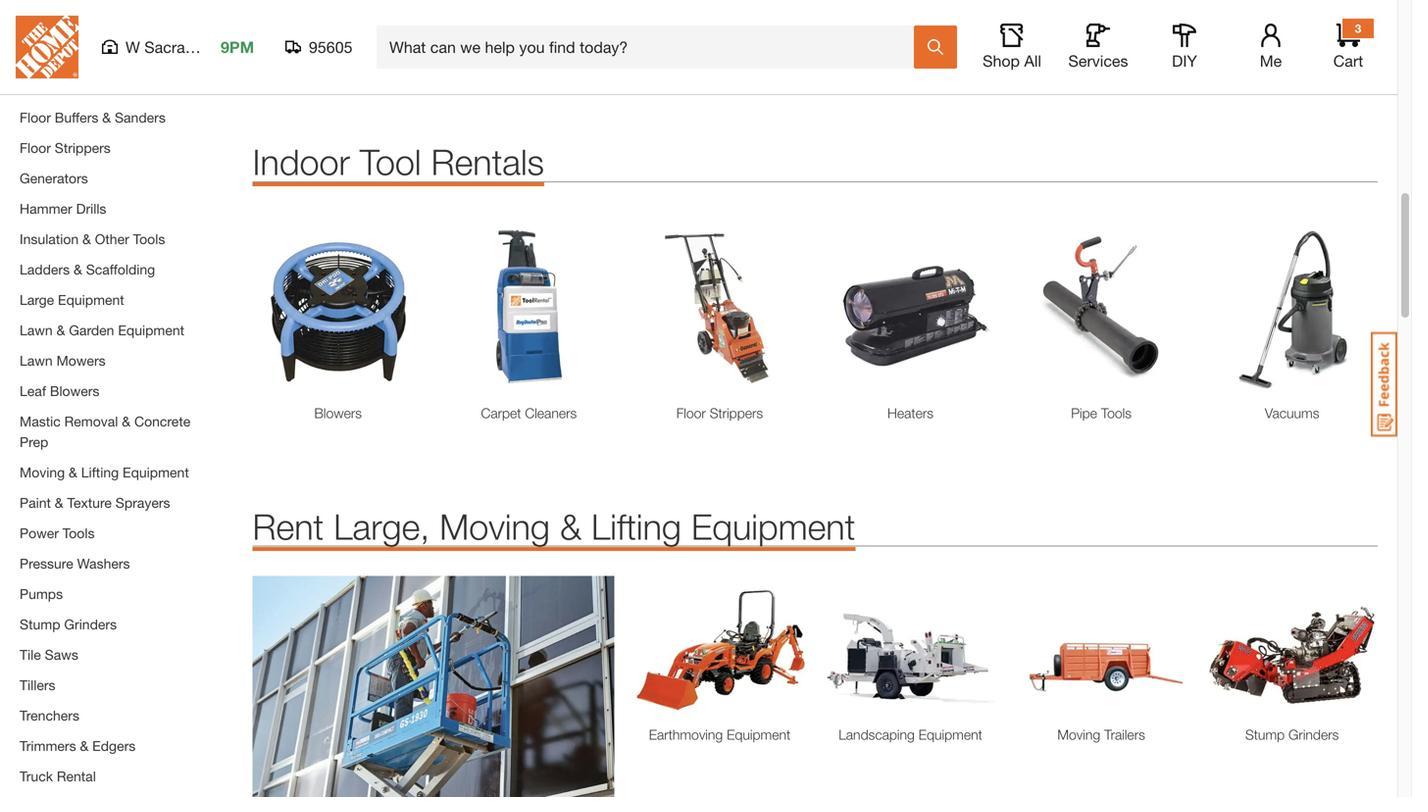 Task type: vqa. For each thing, say whether or not it's contained in the screenshot.
CLEANERS
yes



Task type: locate. For each thing, give the bounding box(es) containing it.
leaf blowers link
[[825, 38, 996, 59], [20, 383, 99, 399]]

0 horizontal spatial pressure washers link
[[20, 555, 130, 572]]

blowers link
[[253, 403, 424, 423]]

rent augers image
[[253, 0, 424, 29]]

tools for drywall tools
[[68, 79, 100, 95]]

washers
[[1104, 40, 1155, 57], [77, 555, 130, 572]]

pressure washers for pressure washers link to the right
[[1048, 40, 1155, 57]]

grinders for the rightmost stump grinders link
[[1289, 726, 1339, 743]]

garden
[[69, 322, 114, 338]]

1 lawn from the top
[[20, 322, 53, 338]]

lawn down 'large' on the left
[[20, 322, 53, 338]]

1 horizontal spatial lifting
[[591, 505, 682, 547]]

stump grinders for the rightmost stump grinders link
[[1245, 726, 1339, 743]]

0 vertical spatial leaf blowers
[[872, 40, 949, 57]]

stump grinders up saws
[[20, 616, 117, 632]]

0 vertical spatial pressure washers link
[[1016, 38, 1187, 59]]

0 vertical spatial pressure
[[1048, 40, 1100, 57]]

trenchers
[[20, 707, 79, 724]]

1 horizontal spatial blowers
[[314, 405, 362, 421]]

0 vertical spatial floor
[[20, 109, 51, 125]]

1 horizontal spatial stump grinders
[[1245, 726, 1339, 743]]

0 horizontal spatial leaf blowers
[[20, 383, 99, 399]]

1 horizontal spatial cleaners
[[525, 405, 577, 421]]

tile
[[20, 647, 41, 663]]

0 horizontal spatial blowers
[[50, 383, 99, 399]]

0 horizontal spatial moving
[[20, 464, 65, 480]]

0 horizontal spatial grinders
[[64, 616, 117, 632]]

0 vertical spatial stump
[[20, 616, 60, 632]]

1 vertical spatial tillers link
[[20, 677, 55, 693]]

1 vertical spatial stump
[[1245, 726, 1285, 743]]

0 vertical spatial tillers link
[[1207, 38, 1378, 59]]

1 horizontal spatial leaf
[[872, 40, 897, 57]]

heaters link
[[825, 403, 996, 423]]

1 horizontal spatial stump
[[1245, 726, 1285, 743]]

0 horizontal spatial leaf
[[20, 383, 46, 399]]

pressure washers inside pressure washers link
[[1048, 40, 1155, 57]]

1 vertical spatial stump grinders link
[[1207, 725, 1378, 745]]

lawn & garden equipment
[[20, 322, 184, 338]]

0 horizontal spatial stump grinders
[[20, 616, 117, 632]]

1 horizontal spatial pressure washers link
[[1016, 38, 1187, 59]]

0 horizontal spatial stump
[[20, 616, 60, 632]]

pressure washers link down rent pressure washers image
[[1016, 38, 1187, 59]]

cleaners right carpet
[[525, 405, 577, 421]]

leaf blowers for the bottommost leaf blowers link
[[20, 383, 99, 399]]

0 horizontal spatial tillers
[[20, 677, 55, 693]]

pressure washers link
[[1016, 38, 1187, 59], [20, 555, 130, 572]]

tillers down the rent tillers image
[[1275, 40, 1309, 57]]

tools up buffers
[[68, 79, 100, 95]]

the home depot logo image
[[16, 16, 78, 78]]

trimmers & edgers
[[20, 738, 136, 754]]

0 horizontal spatial floor strippers link
[[20, 140, 111, 156]]

1 vertical spatial stump grinders
[[1245, 726, 1339, 743]]

rent landscaping equipment image
[[825, 586, 996, 715]]

0 vertical spatial tillers
[[1275, 40, 1309, 57]]

stump down rent stump grinders image
[[1245, 726, 1285, 743]]

0 vertical spatial floor strippers
[[20, 140, 111, 156]]

leaf blowers down rent leaf blowers image
[[872, 40, 949, 57]]

me
[[1260, 51, 1282, 70]]

saws
[[45, 647, 78, 663]]

chainsaws
[[497, 40, 561, 57]]

stump grinders link down rent stump grinders image
[[1207, 725, 1378, 745]]

3
[[1355, 22, 1362, 35]]

carpet cleaners
[[481, 405, 577, 421]]

1 vertical spatial lifting
[[591, 505, 682, 547]]

blowers
[[901, 40, 949, 57], [50, 383, 99, 399], [314, 405, 362, 421]]

1 vertical spatial lawn
[[20, 352, 53, 369]]

1 horizontal spatial strippers
[[710, 405, 763, 421]]

chainsaws link
[[443, 38, 615, 59]]

lawn mowers
[[20, 352, 106, 369]]

lawn & garden equipment link
[[20, 322, 184, 338]]

grinders for topmost stump grinders link
[[64, 616, 117, 632]]

floor buffers & sanders
[[20, 109, 166, 125]]

pipe
[[1071, 405, 1097, 421]]

leaf blowers link down rent leaf blowers image
[[825, 38, 996, 59]]

all
[[1024, 51, 1041, 70]]

0 vertical spatial blowers
[[901, 40, 949, 57]]

rent moving trailers image
[[1016, 586, 1187, 715]]

1 vertical spatial grinders
[[1289, 726, 1339, 743]]

1 horizontal spatial tillers
[[1275, 40, 1309, 57]]

trimmers
[[20, 738, 76, 754]]

grinders up saws
[[64, 616, 117, 632]]

0 vertical spatial lawn
[[20, 322, 53, 338]]

floor for topmost floor strippers link
[[20, 140, 51, 156]]

1 vertical spatial leaf blowers link
[[20, 383, 99, 399]]

truck
[[20, 768, 53, 784]]

95605 button
[[285, 37, 353, 57]]

rent chainsaws image
[[443, 0, 615, 29]]

1 horizontal spatial floor strippers
[[676, 405, 763, 421]]

leaf
[[872, 40, 897, 57], [20, 383, 46, 399]]

leaf blowers down lawn mowers
[[20, 383, 99, 399]]

pipe tools
[[1071, 405, 1132, 421]]

stump grinders down rent stump grinders image
[[1245, 726, 1339, 743]]

1 horizontal spatial leaf blowers
[[872, 40, 949, 57]]

cleaners
[[56, 28, 110, 44], [525, 405, 577, 421]]

tools inside pipe tools link
[[1101, 405, 1132, 421]]

tillers down "tile"
[[20, 677, 55, 693]]

0 horizontal spatial leaf blowers link
[[20, 383, 99, 399]]

1 horizontal spatial floor strippers link
[[634, 403, 805, 423]]

stump grinders link up saws
[[20, 616, 117, 632]]

0 vertical spatial lifting
[[81, 464, 119, 480]]

0 vertical spatial washers
[[1104, 40, 1155, 57]]

cleaners inside drain cleaners & plumbing tools
[[56, 28, 110, 44]]

0 horizontal spatial stump grinders link
[[20, 616, 117, 632]]

0 horizontal spatial washers
[[77, 555, 130, 572]]

1 vertical spatial pressure washers
[[20, 555, 130, 572]]

rent stump grinders image
[[1207, 586, 1378, 715]]

1 vertical spatial cleaners
[[525, 405, 577, 421]]

tillers link
[[1207, 38, 1378, 59], [20, 677, 55, 693]]

1 vertical spatial floor strippers link
[[634, 403, 805, 423]]

0 vertical spatial leaf
[[872, 40, 897, 57]]

lawn for lawn mowers
[[20, 352, 53, 369]]

pressure up pumps
[[20, 555, 73, 572]]

1 horizontal spatial stump grinders link
[[1207, 725, 1378, 745]]

stump grinders link
[[20, 616, 117, 632], [1207, 725, 1378, 745]]

pressure
[[1048, 40, 1100, 57], [20, 555, 73, 572]]

0 horizontal spatial lifting
[[81, 464, 119, 480]]

pipe tools link
[[1016, 403, 1187, 423]]

0 horizontal spatial cleaners
[[56, 28, 110, 44]]

2 vertical spatial blowers
[[314, 405, 362, 421]]

1 horizontal spatial pressure washers
[[1048, 40, 1155, 57]]

lawn mowers link
[[20, 352, 106, 369]]

1 vertical spatial tillers
[[20, 677, 55, 693]]

2 horizontal spatial blowers
[[901, 40, 949, 57]]

0 vertical spatial grinders
[[64, 616, 117, 632]]

0 horizontal spatial pressure
[[20, 555, 73, 572]]

mastic
[[20, 413, 61, 429]]

2 horizontal spatial moving
[[1058, 726, 1101, 743]]

tools down "drain" at the left top of the page
[[20, 48, 52, 65]]

&
[[114, 28, 122, 44], [102, 109, 111, 125], [82, 231, 91, 247], [74, 261, 82, 277], [56, 322, 65, 338], [122, 413, 130, 429], [69, 464, 77, 480], [55, 495, 63, 511], [560, 505, 581, 547], [80, 738, 89, 754]]

leaf blowers
[[872, 40, 949, 57], [20, 383, 99, 399]]

1 horizontal spatial pressure
[[1048, 40, 1100, 57]]

0 horizontal spatial tillers link
[[20, 677, 55, 693]]

0 vertical spatial cleaners
[[56, 28, 110, 44]]

1 vertical spatial leaf blowers
[[20, 383, 99, 399]]

power tools
[[20, 525, 95, 541]]

rent aerial equipment image
[[253, 576, 615, 797]]

95605
[[309, 38, 353, 56]]

w
[[126, 38, 140, 56]]

leaf blowers inside leaf blowers link
[[872, 40, 949, 57]]

leaf blowers link down lawn mowers
[[20, 383, 99, 399]]

cleaners right "drain" at the left top of the page
[[56, 28, 110, 44]]

drywall tools
[[20, 79, 100, 95]]

0 vertical spatial strippers
[[55, 140, 111, 156]]

1 vertical spatial blowers
[[50, 383, 99, 399]]

tools down texture
[[63, 525, 95, 541]]

landscaping equipment
[[839, 726, 982, 743]]

strippers
[[55, 140, 111, 156], [710, 405, 763, 421]]

drywall
[[20, 79, 65, 95]]

1 vertical spatial pressure washers link
[[20, 555, 130, 572]]

leaf up mastic on the left of the page
[[20, 383, 46, 399]]

tillers for right tillers link
[[1275, 40, 1309, 57]]

grinders down rent stump grinders image
[[1289, 726, 1339, 743]]

ladders
[[20, 261, 70, 277]]

tillers link down the rent tillers image
[[1207, 38, 1378, 59]]

insulation
[[20, 231, 79, 247]]

pressure washers down power tools "link"
[[20, 555, 130, 572]]

grinders
[[64, 616, 117, 632], [1289, 726, 1339, 743]]

tile saws link
[[20, 647, 78, 663]]

mowers
[[56, 352, 106, 369]]

rent blowers image
[[253, 222, 424, 393]]

prep
[[20, 434, 48, 450]]

rent pressure washers image
[[1016, 0, 1187, 29]]

tools right 'pipe'
[[1101, 405, 1132, 421]]

floor strippers
[[20, 140, 111, 156], [676, 405, 763, 421]]

lifting
[[81, 464, 119, 480], [591, 505, 682, 547]]

earthmoving
[[649, 726, 723, 743]]

equipment
[[58, 292, 124, 308], [118, 322, 184, 338], [123, 464, 189, 480], [691, 505, 855, 547], [727, 726, 791, 743], [919, 726, 982, 743]]

diy
[[1172, 51, 1197, 70]]

2 vertical spatial floor
[[676, 405, 706, 421]]

earthmoving equipment link
[[634, 725, 805, 745]]

stump down pumps link
[[20, 616, 60, 632]]

1 horizontal spatial grinders
[[1289, 726, 1339, 743]]

drain
[[20, 28, 52, 44]]

rent pipe tools image
[[1016, 222, 1187, 393]]

drain cleaners & plumbing tools
[[20, 28, 184, 65]]

lawn
[[20, 322, 53, 338], [20, 352, 53, 369]]

insulation & other tools
[[20, 231, 165, 247]]

1 vertical spatial strippers
[[710, 405, 763, 421]]

2 lawn from the top
[[20, 352, 53, 369]]

pressure washers down rent pressure washers image
[[1048, 40, 1155, 57]]

1 horizontal spatial moving
[[440, 505, 550, 547]]

pressure right all
[[1048, 40, 1100, 57]]

0 vertical spatial stump grinders
[[20, 616, 117, 632]]

& inside mastic removal & concrete prep
[[122, 413, 130, 429]]

stump grinders
[[20, 616, 117, 632], [1245, 726, 1339, 743]]

cleaners for carpet
[[525, 405, 577, 421]]

0 vertical spatial leaf blowers link
[[825, 38, 996, 59]]

leaf down rent leaf blowers image
[[872, 40, 897, 57]]

0 vertical spatial moving
[[20, 464, 65, 480]]

washers for the bottom pressure washers link
[[77, 555, 130, 572]]

floor strippers link
[[20, 140, 111, 156], [634, 403, 805, 423]]

1 horizontal spatial washers
[[1104, 40, 1155, 57]]

0 vertical spatial pressure washers
[[1048, 40, 1155, 57]]

pressure washers link down power tools "link"
[[20, 555, 130, 572]]

stump
[[20, 616, 60, 632], [1245, 726, 1285, 743]]

0 horizontal spatial pressure washers
[[20, 555, 130, 572]]

lawn left mowers
[[20, 352, 53, 369]]

1 vertical spatial moving
[[440, 505, 550, 547]]

1 vertical spatial floor
[[20, 140, 51, 156]]

rent large, moving & lifting equipment
[[253, 505, 855, 547]]

washers down power tools
[[77, 555, 130, 572]]

shop
[[983, 51, 1020, 70]]

1 vertical spatial washers
[[77, 555, 130, 572]]

2 vertical spatial moving
[[1058, 726, 1101, 743]]

blowers for the bottommost leaf blowers link
[[50, 383, 99, 399]]

1 vertical spatial floor strippers
[[676, 405, 763, 421]]

1 vertical spatial pressure
[[20, 555, 73, 572]]

plumbing
[[126, 28, 184, 44]]

vacuums link
[[1207, 403, 1378, 423]]

washers down rent pressure washers image
[[1104, 40, 1155, 57]]

tools
[[20, 48, 52, 65], [68, 79, 100, 95], [133, 231, 165, 247], [1101, 405, 1132, 421], [63, 525, 95, 541]]

tillers link down "tile"
[[20, 677, 55, 693]]



Task type: describe. For each thing, give the bounding box(es) containing it.
large equipment link
[[20, 292, 124, 308]]

hammer drills
[[20, 200, 106, 217]]

paint & texture sprayers link
[[20, 495, 170, 511]]

rent lawn mowers image
[[634, 0, 805, 29]]

washers for pressure washers link to the right
[[1104, 40, 1155, 57]]

sprayers
[[115, 495, 170, 511]]

me button
[[1240, 24, 1302, 71]]

trailers
[[1104, 726, 1145, 743]]

& inside drain cleaners & plumbing tools
[[114, 28, 122, 44]]

rent tillers image
[[1207, 0, 1378, 29]]

0 vertical spatial floor strippers link
[[20, 140, 111, 156]]

rent
[[253, 505, 324, 547]]

stump for the rightmost stump grinders link
[[1245, 726, 1285, 743]]

moving & lifting equipment link
[[20, 464, 189, 480]]

tools inside drain cleaners & plumbing tools
[[20, 48, 52, 65]]

large equipment
[[20, 292, 124, 308]]

shop all
[[983, 51, 1041, 70]]

1 horizontal spatial leaf blowers link
[[825, 38, 996, 59]]

truck rental link
[[20, 768, 96, 784]]

power
[[20, 525, 59, 541]]

indoor tool rentals
[[253, 141, 544, 183]]

moving for moving trailers
[[1058, 726, 1101, 743]]

generators
[[20, 170, 88, 186]]

insulation & other tools link
[[20, 231, 165, 247]]

blowers for leaf blowers link to the right
[[901, 40, 949, 57]]

drills
[[76, 200, 106, 217]]

edgers
[[92, 738, 136, 754]]

hammer
[[20, 200, 72, 217]]

1 horizontal spatial tillers link
[[1207, 38, 1378, 59]]

cart
[[1333, 51, 1363, 70]]

diy button
[[1153, 24, 1216, 71]]

rent earthmoving equipment image
[[634, 586, 805, 715]]

9pm
[[221, 38, 254, 56]]

stump grinders for topmost stump grinders link
[[20, 616, 117, 632]]

0 horizontal spatial strippers
[[55, 140, 111, 156]]

moving & lifting equipment
[[20, 464, 189, 480]]

floor buffers & sanders link
[[20, 109, 166, 125]]

rent carpet cleaners image
[[443, 222, 615, 393]]

vacuums
[[1265, 405, 1319, 421]]

rent leaf blowers image
[[825, 0, 996, 29]]

buffers
[[55, 109, 98, 125]]

concrete
[[134, 413, 191, 429]]

trenchers link
[[20, 707, 79, 724]]

tile saws
[[20, 647, 78, 663]]

services
[[1068, 51, 1128, 70]]

carpet cleaners link
[[443, 403, 615, 423]]

rent vacuums image
[[1207, 222, 1378, 393]]

landscaping
[[839, 726, 915, 743]]

drain cleaners & plumbing tools link
[[20, 28, 184, 65]]

tools for power tools
[[63, 525, 95, 541]]

w sacramento 9pm
[[126, 38, 254, 56]]

augers link
[[253, 38, 424, 59]]

moving trailers
[[1058, 726, 1145, 743]]

stump for topmost stump grinders link
[[20, 616, 60, 632]]

paint & texture sprayers
[[20, 495, 170, 511]]

pressure washers for the bottom pressure washers link
[[20, 555, 130, 572]]

leaf blowers for leaf blowers link to the right
[[872, 40, 949, 57]]

pressure for the bottom pressure washers link
[[20, 555, 73, 572]]

ladders & scaffolding link
[[20, 261, 155, 277]]

indoor
[[253, 141, 350, 183]]

tool
[[360, 141, 421, 183]]

rent heaters image
[[825, 222, 996, 393]]

0 horizontal spatial floor strippers
[[20, 140, 111, 156]]

other
[[95, 231, 129, 247]]

heaters
[[888, 405, 934, 421]]

floor for floor buffers & sanders link
[[20, 109, 51, 125]]

tools right other
[[133, 231, 165, 247]]

pressure for pressure washers link to the right
[[1048, 40, 1100, 57]]

carpet
[[481, 405, 521, 421]]

rent floor strippers image
[[634, 222, 805, 393]]

truck rental
[[20, 768, 96, 784]]

pumps
[[20, 586, 63, 602]]

cart 3
[[1333, 22, 1363, 70]]

landscaping equipment link
[[825, 725, 996, 745]]

scaffolding
[[86, 261, 155, 277]]

paint
[[20, 495, 51, 511]]

shop all button
[[981, 24, 1043, 71]]

pumps link
[[20, 586, 63, 602]]

cleaners for drain
[[56, 28, 110, 44]]

moving for moving & lifting equipment
[[20, 464, 65, 480]]

sacramento
[[144, 38, 230, 56]]

tools for pipe tools
[[1101, 405, 1132, 421]]

tillers for the left tillers link
[[20, 677, 55, 693]]

lawn for lawn & garden equipment
[[20, 322, 53, 338]]

generators link
[[20, 170, 88, 186]]

hammer drills link
[[20, 200, 106, 217]]

earthmoving equipment
[[649, 726, 791, 743]]

sanders
[[115, 109, 166, 125]]

trimmers & edgers link
[[20, 738, 136, 754]]

0 vertical spatial stump grinders link
[[20, 616, 117, 632]]

power tools link
[[20, 525, 95, 541]]

moving trailers link
[[1016, 725, 1187, 745]]

What can we help you find today? search field
[[389, 26, 913, 68]]

1 vertical spatial leaf
[[20, 383, 46, 399]]

augers
[[317, 40, 359, 57]]

floor for rightmost floor strippers link
[[676, 405, 706, 421]]

mastic removal & concrete prep
[[20, 413, 191, 450]]

large
[[20, 292, 54, 308]]

services button
[[1067, 24, 1130, 71]]

texture
[[67, 495, 112, 511]]

removal
[[64, 413, 118, 429]]

ladders & scaffolding
[[20, 261, 155, 277]]

feedback link image
[[1371, 331, 1397, 437]]

rentals
[[431, 141, 544, 183]]

drywall tools link
[[20, 79, 100, 95]]



